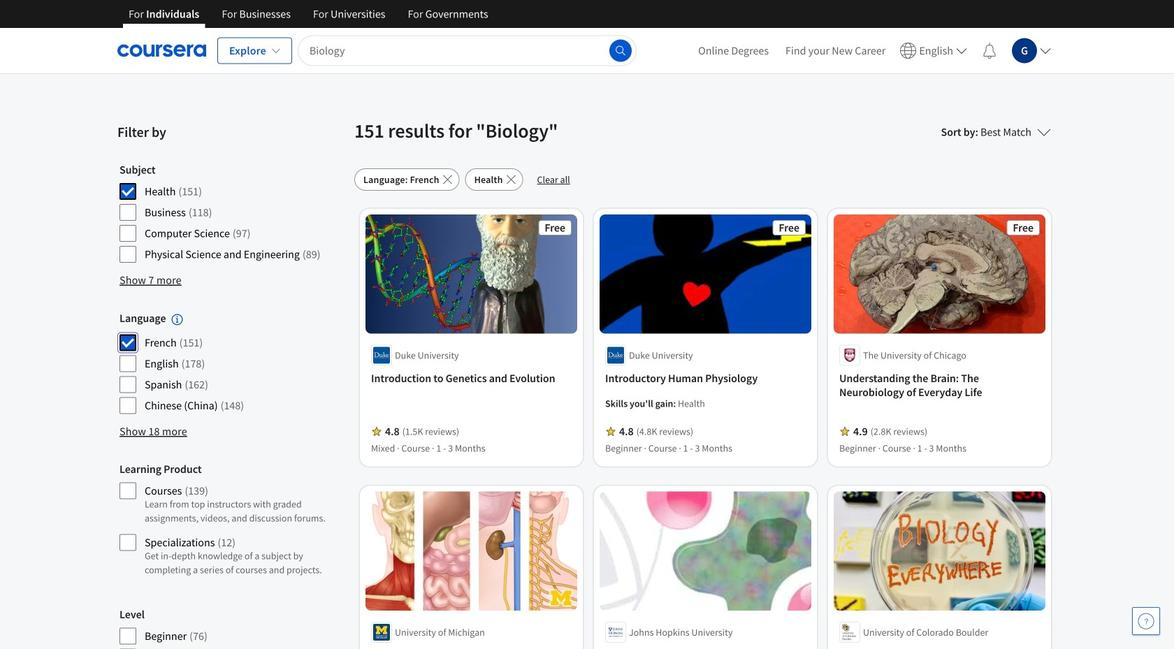 Task type: vqa. For each thing, say whether or not it's contained in the screenshot.
fourth Group from the top
yes



Task type: describe. For each thing, give the bounding box(es) containing it.
4 group from the top
[[120, 608, 329, 650]]

information about this filter group image
[[172, 314, 183, 325]]

3 group from the top
[[120, 462, 329, 585]]

help center image
[[1138, 613, 1155, 630]]



Task type: locate. For each thing, give the bounding box(es) containing it.
What do you want to learn? text field
[[298, 35, 637, 66]]

banner navigation
[[117, 0, 500, 28]]

None search field
[[298, 35, 637, 66]]

2 group from the top
[[120, 311, 329, 418]]

coursera image
[[117, 40, 206, 62]]

group
[[120, 163, 329, 266], [120, 311, 329, 418], [120, 462, 329, 585], [120, 608, 329, 650]]

menu
[[690, 28, 1057, 73]]

1 group from the top
[[120, 163, 329, 266]]



